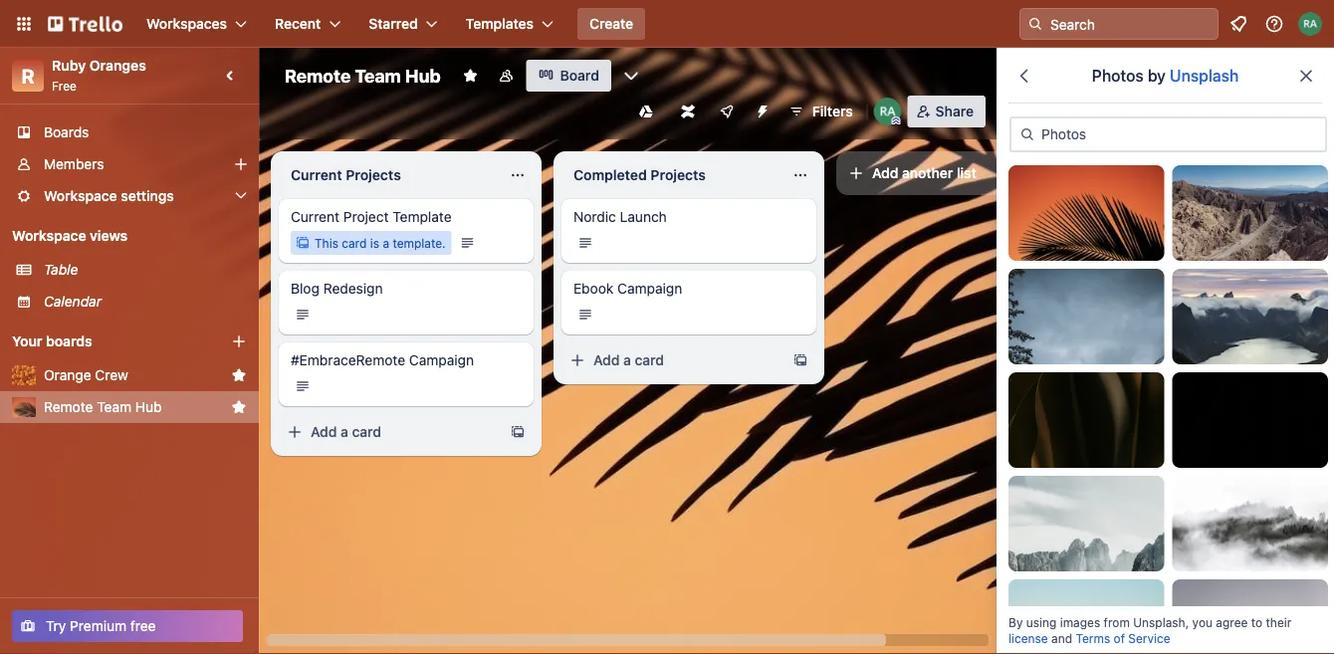 Task type: locate. For each thing, give the bounding box(es) containing it.
0 vertical spatial add
[[872, 165, 899, 181]]

starred icon image
[[231, 367, 247, 383], [231, 399, 247, 415]]

add a card down "ebook campaign"
[[593, 352, 664, 368]]

1 vertical spatial team
[[97, 399, 131, 415]]

0 horizontal spatial add
[[311, 424, 337, 440]]

add
[[872, 165, 899, 181], [593, 352, 620, 368], [311, 424, 337, 440]]

1 vertical spatial current
[[291, 209, 339, 225]]

projects up nordic launch link
[[651, 167, 706, 183]]

Photos text field
[[1010, 116, 1327, 152]]

1 horizontal spatial remote
[[285, 65, 351, 86]]

projects up current project template
[[346, 167, 401, 183]]

boards
[[46, 333, 92, 349]]

ruby
[[52, 57, 86, 74]]

photos by unsplash
[[1092, 66, 1239, 85]]

0 vertical spatial remote
[[285, 65, 351, 86]]

your boards
[[12, 333, 92, 349]]

0 vertical spatial card
[[342, 236, 367, 250]]

add a card button
[[562, 344, 785, 376], [279, 416, 502, 448]]

1 horizontal spatial add
[[593, 352, 620, 368]]

2 starred icon image from the top
[[231, 399, 247, 415]]

campaign down the blog redesign link
[[409, 352, 474, 368]]

1 horizontal spatial remote team hub
[[285, 65, 441, 86]]

boards
[[44, 124, 89, 140]]

2 current from the top
[[291, 209, 339, 225]]

0 vertical spatial workspace
[[44, 188, 117, 204]]

2 vertical spatial add
[[311, 424, 337, 440]]

workspace up "table"
[[12, 228, 86, 244]]

hub left star or unstar board image
[[405, 65, 441, 86]]

add a card
[[593, 352, 664, 368], [311, 424, 381, 440]]

0 horizontal spatial remote team hub
[[44, 399, 162, 415]]

add down the ebook
[[593, 352, 620, 368]]

sm image
[[1018, 124, 1037, 144]]

blog
[[291, 280, 320, 297]]

1 horizontal spatial campaign
[[617, 280, 682, 297]]

card for current project template
[[352, 424, 381, 440]]

0 vertical spatial current
[[291, 167, 342, 183]]

2 vertical spatial a
[[341, 424, 348, 440]]

table link
[[44, 260, 247, 280]]

remote team hub
[[285, 65, 441, 86], [44, 399, 162, 415]]

1 vertical spatial starred icon image
[[231, 399, 247, 415]]

0 horizontal spatial add a card button
[[279, 416, 502, 448]]

free
[[130, 618, 156, 634]]

automation image
[[746, 96, 774, 123]]

1 projects from the left
[[346, 167, 401, 183]]

0 vertical spatial starred icon image
[[231, 367, 247, 383]]

Current Projects text field
[[279, 159, 498, 191]]

redesign
[[323, 280, 383, 297]]

remote team hub down the starred
[[285, 65, 441, 86]]

a right is
[[383, 236, 389, 250]]

1 vertical spatial add
[[593, 352, 620, 368]]

calendar link
[[44, 292, 247, 312]]

1 vertical spatial hub
[[135, 399, 162, 415]]

try premium free button
[[12, 610, 243, 642]]

a for current project template
[[341, 424, 348, 440]]

0 vertical spatial hub
[[405, 65, 441, 86]]

workspace for workspace settings
[[44, 188, 117, 204]]

card left is
[[342, 236, 367, 250]]

try
[[46, 618, 66, 634]]

2 horizontal spatial add
[[872, 165, 899, 181]]

blog redesign
[[291, 280, 383, 297]]

campaign for #embraceremote campaign
[[409, 352, 474, 368]]

campaign inside ebook campaign link
[[617, 280, 682, 297]]

their
[[1266, 615, 1292, 629]]

workspace settings
[[44, 188, 174, 204]]

add a card for redesign
[[311, 424, 381, 440]]

team inside remote team hub button
[[97, 399, 131, 415]]

0 horizontal spatial add a card
[[311, 424, 381, 440]]

current inside current project template link
[[291, 209, 339, 225]]

hub down orange crew button
[[135, 399, 162, 415]]

a
[[383, 236, 389, 250], [623, 352, 631, 368], [341, 424, 348, 440]]

Search field
[[1043, 9, 1218, 39]]

search image
[[1027, 16, 1043, 32]]

2 projects from the left
[[651, 167, 706, 183]]

card down #embraceremote campaign
[[352, 424, 381, 440]]

campaign inside #embraceremote campaign link
[[409, 352, 474, 368]]

launch
[[620, 209, 667, 225]]

ruby oranges free
[[52, 57, 146, 93]]

create button
[[577, 8, 645, 40]]

this member is an admin of this board. image
[[892, 116, 901, 125]]

add down #embraceremote
[[311, 424, 337, 440]]

remote down orange
[[44, 399, 93, 415]]

primary element
[[0, 0, 1334, 48]]

this
[[315, 236, 338, 250]]

1 vertical spatial card
[[635, 352, 664, 368]]

0 vertical spatial remote team hub
[[285, 65, 441, 86]]

1 horizontal spatial projects
[[651, 167, 706, 183]]

star or unstar board image
[[463, 68, 479, 84]]

1 vertical spatial add a card button
[[279, 416, 502, 448]]

template
[[393, 209, 452, 225]]

current projects
[[291, 167, 401, 183]]

by
[[1009, 615, 1023, 629]]

0 horizontal spatial campaign
[[409, 352, 474, 368]]

0 horizontal spatial projects
[[346, 167, 401, 183]]

0 vertical spatial team
[[355, 65, 401, 86]]

orange crew button
[[44, 365, 223, 385]]

back to home image
[[48, 8, 122, 40]]

0 notifications image
[[1227, 12, 1251, 36]]

nordic launch
[[573, 209, 667, 225]]

1 vertical spatial workspace
[[12, 228, 86, 244]]

try premium free
[[46, 618, 156, 634]]

1 vertical spatial a
[[623, 352, 631, 368]]

current inside "current projects" text field
[[291, 167, 342, 183]]

0 horizontal spatial remote
[[44, 399, 93, 415]]

cantador
[[1210, 244, 1262, 258]]

completed
[[573, 167, 647, 183]]

add a card button down ebook campaign link
[[562, 344, 785, 376]]

add a card down #embraceremote
[[311, 424, 381, 440]]

1 vertical spatial remote
[[44, 399, 93, 415]]

unsplash,
[[1133, 615, 1189, 629]]

0 vertical spatial campaign
[[617, 280, 682, 297]]

add board image
[[231, 334, 247, 349]]

0 horizontal spatial hub
[[135, 399, 162, 415]]

license
[[1009, 631, 1048, 645]]

add left "another"
[[872, 165, 899, 181]]

1 vertical spatial remote team hub
[[44, 399, 162, 415]]

workspace inside popup button
[[44, 188, 117, 204]]

1 current from the top
[[291, 167, 342, 183]]

0 vertical spatial add a card button
[[562, 344, 785, 376]]

remote
[[285, 65, 351, 86], [44, 399, 93, 415]]

1 horizontal spatial add a card button
[[562, 344, 785, 376]]

remote team hub down crew
[[44, 399, 162, 415]]

ruby oranges link
[[52, 57, 146, 74]]

workspace down members
[[44, 188, 117, 204]]

team inside board name text field
[[355, 65, 401, 86]]

1 starred icon image from the top
[[231, 367, 247, 383]]

create from template… image
[[793, 352, 808, 368]]

service
[[1128, 631, 1170, 645]]

is
[[370, 236, 379, 250]]

images
[[1060, 615, 1100, 629]]

current for current project template
[[291, 209, 339, 225]]

workspace
[[44, 188, 117, 204], [12, 228, 86, 244]]

remote inside button
[[44, 399, 93, 415]]

1 vertical spatial add a card
[[311, 424, 381, 440]]

0 vertical spatial a
[[383, 236, 389, 250]]

2 horizontal spatial a
[[623, 352, 631, 368]]

1 horizontal spatial team
[[355, 65, 401, 86]]

0 horizontal spatial team
[[97, 399, 131, 415]]

add a card button down #embraceremote campaign
[[279, 416, 502, 448]]

add for current project template
[[311, 424, 337, 440]]

1 vertical spatial campaign
[[409, 352, 474, 368]]

team down crew
[[97, 399, 131, 415]]

filters button
[[782, 96, 859, 127]]

1 horizontal spatial hub
[[405, 65, 441, 86]]

hub inside button
[[135, 399, 162, 415]]

templates button
[[454, 8, 566, 40]]

0 vertical spatial add a card
[[593, 352, 664, 368]]

add a card for campaign
[[593, 352, 664, 368]]

a down "ebook campaign"
[[623, 352, 631, 368]]

share
[[936, 103, 974, 119]]

remote down recent popup button
[[285, 65, 351, 86]]

you
[[1192, 615, 1213, 629]]

table
[[44, 261, 78, 278]]

recent button
[[263, 8, 353, 40]]

0 horizontal spatial a
[[341, 424, 348, 440]]

campaign right the ebook
[[617, 280, 682, 297]]

a down #embraceremote
[[341, 424, 348, 440]]

your
[[12, 333, 42, 349]]

campaign for ebook campaign
[[617, 280, 682, 297]]

power ups image
[[719, 104, 735, 119]]

premium
[[70, 618, 127, 634]]

2 vertical spatial card
[[352, 424, 381, 440]]

card down "ebook campaign"
[[635, 352, 664, 368]]

current
[[291, 167, 342, 183], [291, 209, 339, 225]]

template.
[[393, 236, 446, 250]]

1 horizontal spatial add a card
[[593, 352, 664, 368]]

team down the starred
[[355, 65, 401, 86]]

r link
[[12, 60, 44, 92]]

nordic
[[573, 209, 616, 225]]

agree
[[1216, 615, 1248, 629]]

create
[[589, 15, 633, 32]]

boards link
[[0, 116, 259, 148]]

card
[[342, 236, 367, 250], [635, 352, 664, 368], [352, 424, 381, 440]]



Task type: describe. For each thing, give the bounding box(es) containing it.
google drive icon image
[[639, 105, 653, 118]]

filipe
[[1176, 244, 1206, 258]]

members
[[44, 156, 104, 172]]

oranges
[[89, 57, 146, 74]]

Completed Projects text field
[[562, 159, 781, 191]]

of
[[1114, 631, 1125, 645]]

workspace navigation collapse icon image
[[217, 62, 245, 90]]

board
[[560, 67, 599, 84]]

#embraceremote campaign
[[291, 352, 474, 368]]

from
[[1104, 615, 1130, 629]]

terms
[[1076, 631, 1110, 645]]

hub inside board name text field
[[405, 65, 441, 86]]

add for nordic launch
[[593, 352, 620, 368]]

add a card button for campaign
[[562, 344, 785, 376]]

crew
[[95, 367, 128, 383]]

add inside button
[[872, 165, 899, 181]]

to
[[1251, 615, 1263, 629]]

open information menu image
[[1264, 14, 1284, 34]]

another
[[902, 165, 953, 181]]

current project template link
[[291, 207, 522, 227]]

project
[[343, 209, 389, 225]]

add a card button for redesign
[[279, 416, 502, 448]]

your boards with 2 items element
[[12, 330, 201, 353]]

remote inside board name text field
[[285, 65, 351, 86]]

views
[[90, 228, 128, 244]]

using
[[1026, 615, 1057, 629]]

ruby anderson (rubyanderson7) image
[[1298, 12, 1322, 36]]

current project template
[[291, 209, 452, 225]]

share button
[[908, 96, 986, 127]]

recent
[[275, 15, 321, 32]]

a for nordic launch
[[623, 352, 631, 368]]

current for current projects
[[291, 167, 342, 183]]

workspace settings button
[[0, 180, 259, 212]]

and
[[1051, 631, 1072, 645]]

workspace for workspace views
[[12, 228, 86, 244]]

workspaces
[[146, 15, 227, 32]]

nordic launch link
[[573, 207, 804, 227]]

this card is a template.
[[315, 236, 446, 250]]

ruby anderson (rubyanderson7) image
[[874, 98, 902, 125]]

projects for completed projects
[[651, 167, 706, 183]]

ebook campaign
[[573, 280, 682, 297]]

workspace views
[[12, 228, 128, 244]]

starred icon image for orange crew
[[231, 367, 247, 383]]

photos
[[1092, 66, 1144, 85]]

create from template… image
[[510, 424, 526, 440]]

list
[[957, 165, 976, 181]]

card for nordic launch
[[635, 352, 664, 368]]

blog redesign link
[[291, 279, 522, 299]]

starred icon image for remote team hub
[[231, 399, 247, 415]]

projects for current projects
[[346, 167, 401, 183]]

unsplash
[[1170, 66, 1239, 85]]

terms of service link
[[1076, 631, 1170, 645]]

Board name text field
[[275, 60, 451, 92]]

remote team hub inside board name text field
[[285, 65, 441, 86]]

filters
[[812, 103, 853, 119]]

#embraceremote campaign link
[[291, 350, 522, 370]]

board link
[[526, 60, 611, 92]]

ebook
[[573, 280, 614, 297]]

starred button
[[357, 8, 450, 40]]

1 horizontal spatial a
[[383, 236, 389, 250]]

#embraceremote
[[291, 352, 405, 368]]

workspace visible image
[[498, 68, 514, 84]]

add another list button
[[836, 151, 1107, 195]]

license link
[[1009, 631, 1048, 645]]

confluence icon image
[[681, 105, 695, 118]]

free
[[52, 79, 77, 93]]

starred
[[369, 15, 418, 32]]

templates
[[466, 15, 534, 32]]

completed projects
[[573, 167, 706, 183]]

remote team hub inside button
[[44, 399, 162, 415]]

by
[[1148, 66, 1166, 85]]

customize views image
[[621, 66, 641, 86]]

remote team hub button
[[44, 397, 223, 417]]

ebook campaign link
[[573, 279, 804, 299]]

by using images from unsplash, you agree to their license and terms of service
[[1009, 615, 1292, 645]]

unsplash link
[[1170, 66, 1239, 85]]

orange
[[44, 367, 91, 383]]

add another list
[[872, 165, 976, 181]]

orange crew
[[44, 367, 128, 383]]

workspaces button
[[134, 8, 259, 40]]

filipe cantador
[[1176, 244, 1262, 258]]

calendar
[[44, 293, 102, 310]]

r
[[21, 64, 34, 87]]

settings
[[121, 188, 174, 204]]

members link
[[0, 148, 259, 180]]



Task type: vqa. For each thing, say whether or not it's contained in the screenshot.
Find Template field
no



